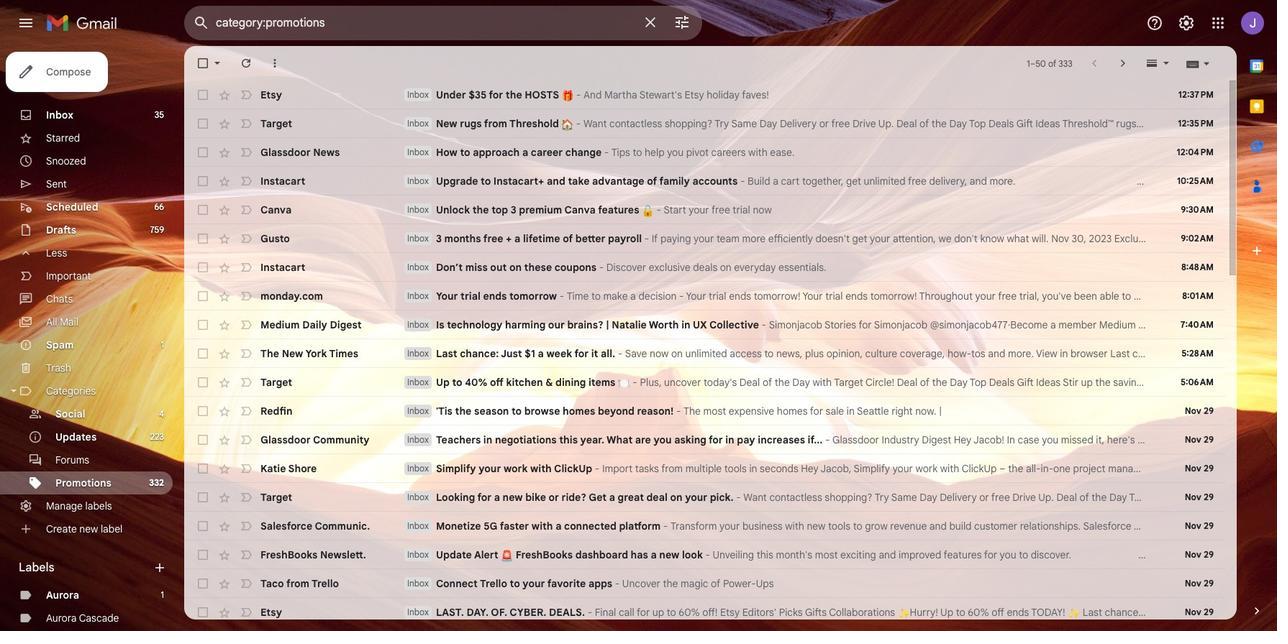 Task type: vqa. For each thing, say whether or not it's contained in the screenshot.
1st Eloisefrancis23 from the top of the New Message dialog
no



Task type: describe. For each thing, give the bounding box(es) containing it.
monetize
[[436, 520, 481, 533]]

clear search image
[[636, 8, 665, 37]]

1 ﻿ from the left
[[777, 89, 777, 101]]

nov 29 for import tasks from multiple tools in seconds hey jacob, simplify your work with clickup – the all-in-one project management tool. you can import tas
[[1185, 464, 1214, 474]]

nov 29 for the most expensive homes for sale in seattle right now. | ͏ ͏ ͏ ͏ ͏ ͏ ͏ ͏ ͏ ͏ ͏ ͏ ͏ ͏ ͏ ͏ ͏ ͏ ͏ ͏ ͏ ͏ ͏ ͏ ͏ ͏ ͏ ͏ ͏ ͏ ͏ ͏ ͏ ͏ ͏ ͏ ͏ ͏ ͏ ͏ ͏ ͏ ͏ ͏ ͏ ͏ ͏ ͏ ͏ ͏ ͏ ͏ ͏ ͏ ͏ ͏ ͏ ͏ ͏ ͏ ͏ ͏ ͏ ͏ ͏ ͏ ͏ ͏ ͏ ͏ ͏ ͏
[[1185, 406, 1214, 417]]

change
[[566, 146, 602, 159]]

right
[[892, 405, 913, 418]]

your right start
[[689, 204, 709, 217]]

1 vertical spatial ideas
[[1036, 376, 1061, 389]]

8:48 am
[[1182, 262, 1214, 273]]

row containing glassdoor community
[[184, 426, 1226, 455]]

0 horizontal spatial now
[[650, 348, 669, 361]]

deal right up.
[[897, 117, 917, 130]]

- left time
[[560, 290, 564, 303]]

day down how-
[[950, 376, 968, 389]]

1 canva from the left
[[261, 204, 292, 217]]

2 nov 29 from the top
[[1185, 435, 1214, 446]]

1 work from the left
[[504, 463, 528, 476]]

41 ͏‌ from the left
[[877, 578, 880, 591]]

and right exciting
[[879, 549, 896, 562]]

1 chance: from the left
[[460, 348, 499, 361]]

toggle split pane mode image
[[1145, 56, 1160, 71]]

categories
[[46, 385, 96, 398]]

for left any on the right top
[[1139, 117, 1152, 130]]

1 vertical spatial up
[[653, 607, 664, 620]]

2 vertical spatial from
[[286, 578, 310, 591]]

for left sale
[[810, 405, 823, 418]]

1 simplify from the left
[[436, 463, 476, 476]]

been
[[1074, 290, 1098, 303]]

last chance → going, going... up to 60%
[[1080, 607, 1278, 620]]

21 ͏‌ from the left
[[826, 578, 828, 591]]

editors'
[[743, 607, 777, 620]]

dining
[[556, 376, 586, 389]]

- right "look"
[[706, 549, 710, 562]]

threshold
[[510, 117, 559, 130]]

47 ͏‌ from the left
[[893, 578, 895, 591]]

full
[[1265, 348, 1278, 361]]

labels
[[85, 500, 112, 513]]

new left bike
[[503, 492, 523, 505]]

3 60% from the left
[[1264, 607, 1278, 620]]

on up the uncover
[[671, 348, 683, 361]]

career
[[531, 146, 563, 159]]

1 vertical spatial get
[[853, 232, 868, 245]]

4 ͏‌ from the left
[[782, 578, 784, 591]]

we
[[939, 232, 952, 245]]

the right –
[[1009, 463, 1024, 476]]

coupons
[[555, 261, 597, 274]]

items
[[589, 376, 616, 389]]

1 inside main content
[[1027, 58, 1030, 69]]

to right tips
[[633, 146, 642, 159]]

discover.
[[1031, 549, 1072, 562]]

times
[[329, 348, 359, 361]]

1 60% from the left
[[679, 607, 700, 620]]

2 canva from the left
[[565, 204, 596, 217]]

12 ﻿ from the left
[[862, 89, 862, 101]]

51 ͏‌ from the left
[[903, 578, 906, 591]]

with down plus
[[813, 376, 832, 389]]

6 ͏‌ from the left
[[787, 578, 790, 591]]

a left full
[[1257, 348, 1263, 361]]

free left drive
[[832, 117, 850, 130]]

deal up expensive
[[740, 376, 760, 389]]

→
[[1141, 607, 1152, 620]]

1 salesforce from the left
[[261, 520, 312, 533]]

5 ﻿ from the left
[[808, 89, 808, 101]]

of right magic
[[711, 578, 721, 591]]

for down 'customer'
[[985, 549, 998, 562]]

nov up you
[[1185, 435, 1202, 446]]

19 ͏‌ from the left
[[821, 578, 823, 591]]

1 horizontal spatial 3
[[511, 204, 517, 217]]

10 ﻿ from the left
[[847, 89, 847, 101]]

older image
[[1116, 56, 1131, 71]]

deal right circle!
[[897, 376, 918, 389]]

1 horizontal spatial last
[[1083, 607, 1103, 620]]

3 rugs from the left
[[1260, 117, 1278, 130]]

5:28 am
[[1182, 348, 1214, 359]]

inbox inside inbox last chance: just $1 a week for it all. - save now on unlimited access to news, plus opinion, culture coverage, how-tos and more. view in browser last chance: subscribe now for a full
[[407, 348, 429, 359]]

to left news,
[[765, 348, 774, 361]]

bike
[[526, 492, 546, 505]]

these
[[524, 261, 552, 274]]

2 ͏‌ from the left
[[777, 578, 779, 591]]

taco from trello
[[261, 578, 339, 591]]

promotions
[[55, 477, 112, 490]]

1 horizontal spatial most
[[815, 549, 838, 562]]

katie shore
[[261, 463, 317, 476]]

on right out
[[510, 261, 522, 274]]

2 rugs from the left
[[1117, 117, 1137, 130]]

1 for aurora
[[161, 590, 164, 601]]

2 horizontal spatial last
[[1111, 348, 1130, 361]]

the up now. in the bottom of the page
[[933, 376, 948, 389]]

inbox inside inbox last. day. of. cyber. deals.
[[407, 607, 429, 618]]

for right looking
[[478, 492, 492, 505]]

a left 'cart'
[[773, 175, 779, 188]]

🎁 image
[[562, 90, 574, 102]]

7 row from the top
[[184, 253, 1226, 282]]

1 vertical spatial |
[[940, 405, 942, 418]]

manage labels
[[46, 500, 112, 513]]

–
[[1000, 463, 1006, 476]]

instacart for don't
[[261, 261, 305, 274]]

- unveiling this month's most exciting and improved features for you to discover. ͏ ͏ ͏ ͏ ͏ ͏ ͏ ͏ ͏ ͏ ͏ ͏ ͏ ͏ ͏ ͏ ͏ ͏ ͏ ͏ ͏ ͏ ͏ ͏ ͏ ͏ ͏ ͏ ͏ ͏ ͏ ͏ ͏ ͏ ͏ ͏ ͏ ͏ ͏ ͏ ͏ ͏ ͏ ͏ ͏ ͏ ͏ ͏ ͏ ͏ ͏ ͏ ͏ ͏ ͏ ͏ ͏ ͏ ͏
[[703, 549, 1224, 562]]

row containing katie shore
[[184, 455, 1278, 484]]

the right 'tis
[[455, 405, 472, 418]]

the left savings in the right bottom of the page
[[1096, 376, 1111, 389]]

with left ease.
[[749, 146, 768, 159]]

tasks
[[635, 463, 659, 476]]

8 ﻿ from the left
[[831, 89, 831, 101]]

nov for import tasks from multiple tools in seconds hey jacob, simplify your work with clickup – the all-in-one project management tool. you can import tas
[[1185, 464, 1202, 474]]

inbox teachers in negotiations this year. what are you asking for in pay increases if... -
[[407, 434, 833, 447]]

ends left today!
[[1007, 607, 1030, 620]]

pay
[[737, 434, 756, 447]]

accounts
[[693, 175, 738, 188]]

label
[[101, 523, 123, 536]]

11 row from the top
[[184, 369, 1278, 397]]

29 for transform your business with new tools to grow revenue and build customer relationships. salesforce take a digital-first approach to m
[[1204, 521, 1214, 532]]

grow
[[865, 520, 888, 533]]

0 vertical spatial new
[[436, 117, 458, 130]]

ease.
[[770, 146, 795, 159]]

0 horizontal spatial get
[[589, 492, 607, 505]]

- right apps
[[615, 578, 620, 591]]

essentials.
[[779, 261, 827, 274]]

if
[[652, 232, 658, 245]]

0 vertical spatial |
[[606, 319, 609, 332]]

to left m
[[1266, 520, 1275, 533]]

with right faster
[[532, 520, 553, 533]]

57 ͏‌ from the left
[[919, 578, 921, 591]]

1 horizontal spatial off
[[992, 607, 1005, 620]]

of up now. in the bottom of the page
[[920, 376, 930, 389]]

46 ͏‌ from the left
[[890, 578, 893, 591]]

6 ﻿ from the left
[[816, 89, 816, 101]]

of right the 9:02 am
[[1247, 232, 1257, 245]]

of up "inbox 'tis the season to browse homes beyond reason! - the most expensive homes for sale in seattle right now. | ͏ ͏ ͏ ͏ ͏ ͏ ͏ ͏ ͏ ͏ ͏ ͏ ͏ ͏ ͏ ͏ ͏ ͏ ͏ ͏ ͏ ͏ ͏ ͏ ͏ ͏ ͏ ͏ ͏ ͏ ͏ ͏ ͏ ͏ ͏ ͏ ͏ ͏ ͏ ͏ ͏ ͏ ͏ ͏ ͏ ͏ ͏ ͏ ͏ ͏ ͏ ͏ ͏ ͏ ͏ ͏ ͏ ͏ ͏ ͏ ͏ ͏ ͏ ͏ ͏ ͏ ͏ ͏ ͏ ͏ ͏ ͏"
[[763, 376, 772, 389]]

- left tips
[[604, 146, 609, 159]]

🚨 image
[[501, 551, 513, 563]]

your down teachers
[[479, 463, 501, 476]]

inbox is technology harming our brains? | natalie worth in ux collective -
[[407, 319, 769, 332]]

and right delivery,
[[970, 175, 987, 188]]

16 ﻿ from the left
[[893, 89, 893, 101]]

1 vertical spatial deals
[[1172, 376, 1197, 389]]

1 rugs from the left
[[460, 117, 482, 130]]

trial,
[[1020, 290, 1040, 303]]

26 ͏‌ from the left
[[839, 578, 841, 591]]

10 ͏‌ from the left
[[797, 578, 800, 591]]

44 ͏‌ from the left
[[885, 578, 888, 591]]

ends down out
[[483, 290, 507, 303]]

ends up opinion,
[[846, 290, 868, 303]]

inbox inside the inbox monetize 5g faster with a connected platform - transform your business with new tools to grow revenue and build customer relationships. salesforce take a digital-first approach to m
[[407, 521, 429, 532]]

25 ﻿ from the left
[[963, 89, 963, 101]]

1 top from the top
[[970, 117, 986, 130]]

inbox inside "inbox 'tis the season to browse homes beyond reason! - the most expensive homes for sale in seattle right now. | ͏ ͏ ͏ ͏ ͏ ͏ ͏ ͏ ͏ ͏ ͏ ͏ ͏ ͏ ͏ ͏ ͏ ͏ ͏ ͏ ͏ ͏ ͏ ͏ ͏ ͏ ͏ ͏ ͏ ͏ ͏ ͏ ͏ ͏ ͏ ͏ ͏ ͏ ͏ ͏ ͏ ͏ ͏ ͏ ͏ ͏ ͏ ͏ ͏ ͏ ͏ ͏ ͏ ͏ ͏ ͏ ͏ ͏ ͏ ͏ ͏ ͏ ͏ ͏ ͏ ͏ ͏ ͏ ͏ ͏ ͏ ͏"
[[407, 406, 429, 417]]

1 vertical spatial gift
[[1017, 376, 1034, 389]]

2 tomorrow! from the left
[[871, 290, 917, 303]]

5g
[[484, 520, 498, 533]]

nov 29 for uncover the magic of power-ups ͏‌ ͏‌ ͏‌ ͏‌ ͏‌ ͏‌ ͏‌ ͏‌ ͏‌ ͏‌ ͏‌ ͏‌ ͏‌ ͏‌ ͏‌ ͏‌ ͏‌ ͏‌ ͏‌ ͏‌ ͏‌ ͏‌ ͏‌ ͏‌ ͏‌ ͏‌ ͏‌ ͏‌ ͏‌ ͏‌ ͏‌ ͏‌ ͏‌ ͏‌ ͏‌ ͏‌ ͏‌ ͏‌ ͏‌ ͏‌ ͏‌ ͏‌ ͏‌ ͏‌ ͏‌ ͏‌ ͏‌ ͏‌ ͏‌ ͏‌ ͏‌ ͏‌ ͏‌ ͏‌ ͏‌ ͏‌ ͏‌
[[1185, 579, 1214, 589]]

8 ͏‌ from the left
[[792, 578, 795, 591]]

7:40 am
[[1181, 320, 1214, 330]]

row containing salesforce communic.
[[184, 512, 1278, 541]]

20 ͏‌ from the left
[[823, 578, 826, 591]]

🔓 image
[[642, 205, 654, 217]]

$1
[[525, 348, 535, 361]]

- left 'final'
[[588, 607, 592, 620]]

0 horizontal spatial approach
[[473, 146, 520, 159]]

Search mail text field
[[216, 16, 633, 30]]

24 ﻿ from the left
[[955, 89, 955, 101]]

martha
[[605, 89, 637, 101]]

with up bike
[[530, 463, 552, 476]]

all mail
[[46, 316, 78, 329]]

12 ͏‌ from the left
[[802, 578, 805, 591]]

all.
[[601, 348, 616, 361]]

'tis
[[436, 405, 453, 418]]

inbox inside the 'labels' navigation
[[46, 109, 73, 122]]

13 ͏‌ from the left
[[805, 578, 808, 591]]

31 ͏‌ from the left
[[852, 578, 854, 591]]

5 ͏‌ from the left
[[784, 578, 787, 591]]

2 60% from the left
[[968, 607, 989, 620]]

and left 'build'
[[930, 520, 947, 533]]

row containing glassdoor news
[[184, 138, 1226, 167]]

0 vertical spatial gift
[[1017, 117, 1033, 130]]

inbox inside inbox looking for a new bike or ride? get a great deal on your pick. -
[[407, 492, 429, 503]]

doesn't
[[816, 232, 850, 245]]

1 tomorrow! from the left
[[754, 290, 801, 303]]

all-
[[1026, 463, 1041, 476]]

30 ͏‌ from the left
[[849, 578, 852, 591]]

53 ͏‌ from the left
[[908, 578, 911, 591]]

a right $1
[[538, 348, 544, 361]]

1 homes from the left
[[563, 405, 596, 418]]

- right all.
[[618, 348, 623, 361]]

0 horizontal spatial features
[[598, 204, 640, 217]]

more
[[743, 232, 766, 245]]

50
[[1036, 58, 1046, 69]]

inbox 3 months free + a lifetime of better payroll - if paying your team more efficiently doesn't get your attention, we don't know what will. nov 30, 2023 exclusive offer get 3 months of free
[[407, 232, 1278, 245]]

22 ͏‌ from the left
[[828, 578, 831, 591]]

- left if
[[645, 232, 649, 245]]

able
[[1100, 290, 1120, 303]]

a right the take
[[1158, 520, 1163, 533]]

a right +
[[515, 232, 521, 245]]

in right view
[[1060, 348, 1068, 361]]

nov 29 for final call for up to 60% off! etsy editors' picks gifts collaborations
[[1185, 607, 1214, 618]]

shore
[[288, 463, 317, 476]]

target up the redfin in the bottom of the page
[[261, 376, 292, 389]]

and right tos
[[988, 348, 1006, 361]]

careers
[[712, 146, 746, 159]]

14 ͏‌ from the left
[[808, 578, 810, 591]]

+
[[506, 232, 512, 245]]

54 ͏‌ from the left
[[911, 578, 913, 591]]

0 horizontal spatial the
[[261, 348, 279, 361]]

free down accounts
[[712, 204, 730, 217]]

8:01 am
[[1183, 291, 1214, 302]]

glassdoor for glassdoor community
[[261, 434, 311, 447]]

inbox inside inbox teachers in negotiations this year. what are you asking for in pay increases if... -
[[407, 435, 429, 446]]

free left +
[[484, 232, 504, 245]]

inbox inside inbox connect trello to your favorite apps - uncover the magic of power-ups ͏‌ ͏‌ ͏‌ ͏‌ ͏‌ ͏‌ ͏‌ ͏‌ ͏‌ ͏‌ ͏‌ ͏‌ ͏‌ ͏‌ ͏‌ ͏‌ ͏‌ ͏‌ ͏‌ ͏‌ ͏‌ ͏‌ ͏‌ ͏‌ ͏‌ ͏‌ ͏‌ ͏‌ ͏‌ ͏‌ ͏‌ ͏‌ ͏‌ ͏‌ ͏‌ ͏‌ ͏‌ ͏‌ ͏‌ ͏‌ ͏‌ ͏‌ ͏‌ ͏‌ ͏‌ ͏‌ ͏‌ ͏‌ ͏‌ ͏‌ ͏‌ ͏‌ ͏‌ ͏‌ ͏‌ ͏‌ ͏‌
[[407, 579, 429, 589]]

7 ͏‌ from the left
[[790, 578, 792, 591]]

trello for from
[[312, 578, 339, 591]]

reason!
[[637, 405, 674, 418]]

hurry!
[[910, 607, 938, 620]]

the left magic
[[663, 578, 678, 591]]

21 ﻿ from the left
[[932, 89, 932, 101]]

a up 5g
[[494, 492, 500, 505]]

connect
[[436, 578, 478, 591]]

to right season at the left bottom of page
[[512, 405, 522, 418]]

nov for the most expensive homes for sale in seattle right now. | ͏ ͏ ͏ ͏ ͏ ͏ ͏ ͏ ͏ ͏ ͏ ͏ ͏ ͏ ͏ ͏ ͏ ͏ ͏ ͏ ͏ ͏ ͏ ͏ ͏ ͏ ͏ ͏ ͏ ͏ ͏ ͏ ͏ ͏ ͏ ͏ ͏ ͏ ͏ ͏ ͏ ͏ ͏ ͏ ͏ ͏ ͏ ͏ ͏ ͏ ͏ ͏ ͏ ͏ ͏ ͏ ͏ ͏ ͏ ͏ ͏ ͏ ͏ ͏ ͏ ͏ ͏ ͏ ͏ ͏ ͏ ͏
[[1185, 406, 1202, 417]]

row containing redfin
[[184, 397, 1226, 426]]

- right collective
[[762, 319, 767, 332]]

multiple
[[686, 463, 722, 476]]

0 horizontal spatial up
[[436, 376, 450, 389]]

coverage,
[[900, 348, 945, 361]]

glassdoor news
[[261, 146, 340, 159]]

your left attention,
[[870, 232, 891, 245]]

day up delivery,
[[950, 117, 967, 130]]

row containing canva
[[184, 196, 1226, 225]]

- right 🔓 image
[[657, 204, 661, 217]]

12:04 pm
[[1177, 147, 1214, 158]]

29 for uncover the magic of power-ups ͏‌ ͏‌ ͏‌ ͏‌ ͏‌ ͏‌ ͏‌ ͏‌ ͏‌ ͏‌ ͏‌ ͏‌ ͏‌ ͏‌ ͏‌ ͏‌ ͏‌ ͏‌ ͏‌ ͏‌ ͏‌ ͏‌ ͏‌ ͏‌ ͏‌ ͏‌ ͏‌ ͏‌ ͏‌ ͏‌ ͏‌ ͏‌ ͏‌ ͏‌ ͏‌ ͏‌ ͏‌ ͏‌ ͏‌ ͏‌ ͏‌ ͏‌ ͏‌ ͏‌ ͏‌ ͏‌ ͏‌ ͏‌ ͏‌ ͏‌ ͏‌ ͏‌ ͏‌ ͏‌ ͏‌ ͏‌ ͏‌
[[1204, 579, 1214, 589]]

1 row from the top
[[184, 81, 1226, 109]]

15 row from the top
[[184, 484, 1226, 512]]

29 for the most expensive homes for sale in seattle right now. | ͏ ͏ ͏ ͏ ͏ ͏ ͏ ͏ ͏ ͏ ͏ ͏ ͏ ͏ ͏ ͏ ͏ ͏ ͏ ͏ ͏ ͏ ͏ ͏ ͏ ͏ ͏ ͏ ͏ ͏ ͏ ͏ ͏ ͏ ͏ ͏ ͏ ͏ ͏ ͏ ͏ ͏ ͏ ͏ ͏ ͏ ͏ ͏ ͏ ͏ ͏ ͏ ͏ ͏ ͏ ͏ ͏ ͏ ͏ ͏ ͏ ͏ ͏ ͏ ͏ ͏ ͏ ͏ ͏ ͏ ͏ ͏
[[1204, 406, 1214, 417]]

15 ﻿ from the left
[[885, 89, 885, 101]]

glassdoor for glassdoor news
[[261, 146, 311, 159]]

labels navigation
[[0, 46, 184, 632]]

main menu image
[[17, 14, 35, 32]]

inbox your trial ends tomorrow - time to make a decision - your trial ends tomorrow! your trial ends tomorrow! throughout your free trial, you've been able to utilize all the unbeatable monda
[[407, 290, 1278, 303]]

32 ͏‌ from the left
[[854, 578, 857, 591]]

to right hurry!
[[956, 607, 966, 620]]

row containing the new york times
[[184, 340, 1278, 369]]

1 vertical spatial unlimited
[[686, 348, 727, 361]]

1 horizontal spatial the
[[684, 405, 701, 418]]

row containing gusto
[[184, 225, 1278, 253]]

glassdoor community
[[261, 434, 370, 447]]

50 ͏‌ from the left
[[901, 578, 903, 591]]

42 ͏‌ from the left
[[880, 578, 882, 591]]

29 for unveiling this month's most exciting and improved features for you to discover. ͏ ͏ ͏ ͏ ͏ ͏ ͏ ͏ ͏ ͏ ͏ ͏ ͏ ͏ ͏ ͏ ͏ ͏ ͏ ͏ ͏ ͏ ͏ ͏ ͏ ͏ ͏ ͏ ͏ ͏ ͏ ͏ ͏ ͏ ͏ ͏ ͏ ͏ ͏ ͏ ͏ ͏ ͏ ͏ ͏ ͏ ͏ ͏ ͏ ͏ ͏ ͏ ͏ ͏ ͏ ͏ ͏ ͏ ͏
[[1204, 550, 1214, 561]]

in right sale
[[847, 405, 855, 418]]

to left the 40%
[[452, 376, 463, 389]]

update alert
[[436, 549, 501, 562]]

1 horizontal spatial approach
[[1219, 520, 1263, 533]]

1 vertical spatial you
[[654, 434, 672, 447]]

your up "unveiling" at the bottom
[[720, 520, 740, 533]]

of left family
[[647, 175, 657, 188]]

platform
[[619, 520, 661, 533]]

york
[[305, 348, 327, 361]]

want
[[584, 117, 607, 130]]

freshbooks for freshbooks dashboard has a new look
[[516, 549, 573, 562]]

22 ﻿ from the left
[[940, 89, 940, 101]]

manage labels link
[[46, 500, 112, 513]]

etsy down taco
[[261, 607, 282, 620]]

in left seconds
[[750, 463, 758, 476]]

1 horizontal spatial from
[[484, 117, 507, 130]]

scheduled link
[[46, 201, 98, 214]]

1 ✨ image from the left
[[898, 608, 910, 620]]

25 ͏‌ from the left
[[836, 578, 839, 591]]

row containing freshbooks newslett.
[[184, 541, 1226, 570]]

to down inbox connect trello to your favorite apps - uncover the magic of power-ups ͏‌ ͏‌ ͏‌ ͏‌ ͏‌ ͏‌ ͏‌ ͏‌ ͏‌ ͏‌ ͏‌ ͏‌ ͏‌ ͏‌ ͏‌ ͏‌ ͏‌ ͏‌ ͏‌ ͏‌ ͏‌ ͏‌ ͏‌ ͏‌ ͏‌ ͏‌ ͏‌ ͏‌ ͏‌ ͏‌ ͏‌ ͏‌ ͏‌ ͏‌ ͏‌ ͏‌ ͏‌ ͏‌ ͏‌ ͏‌ ͏‌ ͏‌ ͏‌ ͏‌ ͏‌ ͏‌ ͏‌ ͏‌ ͏‌ ͏‌ ͏‌ ͏‌ ͏‌ ͏‌ ͏‌ ͏‌ ͏‌
[[667, 607, 676, 620]]

a left connected
[[556, 520, 562, 533]]

0 horizontal spatial last
[[436, 348, 457, 361]]

monda
[[1248, 290, 1278, 303]]

40 ͏‌ from the left
[[875, 578, 877, 591]]

in left pay
[[726, 434, 735, 447]]

the new york times
[[261, 348, 359, 361]]

build
[[748, 175, 771, 188]]

kitchen
[[506, 376, 543, 389]]

11 ﻿ from the left
[[854, 89, 854, 101]]

- right platform
[[664, 520, 668, 533]]

look
[[682, 549, 703, 562]]

aurora for aurora cascade
[[46, 613, 77, 625]]

categories link
[[46, 385, 96, 398]]

1 vertical spatial more.
[[1008, 348, 1034, 361]]

2 row from the top
[[184, 109, 1278, 138]]

23 ͏‌ from the left
[[831, 578, 833, 591]]

connected
[[564, 520, 617, 533]]

any
[[1155, 117, 1171, 130]]

56 ͏‌ from the left
[[916, 578, 919, 591]]

build
[[950, 520, 972, 533]]

gusto
[[261, 232, 290, 245]]

0 vertical spatial top
[[492, 204, 508, 217]]

new rugs from threshold
[[436, 117, 562, 130]]

1 vertical spatial top
[[1213, 376, 1229, 389]]

tomorrow
[[510, 290, 557, 303]]

- right decision
[[679, 290, 684, 303]]

tas
[[1264, 463, 1278, 476]]

18 ﻿ from the left
[[909, 89, 909, 101]]

a left great
[[609, 492, 615, 505]]

3 ﻿ from the left
[[793, 89, 793, 101]]

your up the cyber.
[[523, 578, 545, 591]]

day down news,
[[793, 376, 810, 389]]

discover
[[607, 261, 646, 274]]

all mail link
[[46, 316, 78, 329]]

out
[[490, 261, 507, 274]]



Task type: locate. For each thing, give the bounding box(es) containing it.
2 ✨ image from the left
[[1068, 608, 1080, 620]]

inbox inside inbox 3 months free + a lifetime of better payroll - if paying your team more efficiently doesn't get your attention, we don't know what will. nov 30, 2023 exclusive offer get 3 months of free
[[407, 233, 429, 244]]

deals right "exclusive"
[[693, 261, 718, 274]]

0 horizontal spatial work
[[504, 463, 528, 476]]

23 ﻿ from the left
[[947, 89, 947, 101]]

alert
[[474, 549, 499, 562]]

2 horizontal spatial 3
[[1203, 232, 1208, 245]]

don't
[[955, 232, 978, 245]]

15 ͏‌ from the left
[[810, 578, 813, 591]]

None checkbox
[[196, 88, 210, 102], [196, 174, 210, 189], [196, 232, 210, 246], [196, 289, 210, 304], [196, 318, 210, 333], [196, 347, 210, 361], [196, 405, 210, 419], [196, 433, 210, 448], [196, 462, 210, 476], [196, 548, 210, 563], [196, 88, 210, 102], [196, 174, 210, 189], [196, 232, 210, 246], [196, 289, 210, 304], [196, 318, 210, 333], [196, 347, 210, 361], [196, 405, 210, 419], [196, 433, 210, 448], [196, 462, 210, 476], [196, 548, 210, 563]]

1 horizontal spatial get
[[1183, 232, 1200, 245]]

4 nov 29 from the top
[[1185, 492, 1214, 503]]

search mail image
[[189, 10, 214, 36]]

33 ͏‌ from the left
[[857, 578, 859, 591]]

0 horizontal spatial freshbooks
[[261, 549, 318, 562]]

- right pick.
[[737, 492, 741, 505]]

from right taco
[[286, 578, 310, 591]]

starred
[[46, 132, 80, 145]]

get right the doesn't
[[853, 232, 868, 245]]

view
[[1037, 348, 1058, 361]]

1 vertical spatial features
[[944, 549, 982, 562]]

0 horizontal spatial simplify
[[436, 463, 476, 476]]

0 horizontal spatial |
[[606, 319, 609, 332]]

daily
[[302, 319, 327, 332]]

aurora for aurora link
[[46, 589, 79, 602]]

1 horizontal spatial features
[[944, 549, 982, 562]]

off!
[[703, 607, 718, 620]]

aurora cascade
[[46, 613, 119, 625]]

0 vertical spatial off
[[490, 376, 504, 389]]

to left grow
[[853, 520, 863, 533]]

more. left view
[[1008, 348, 1034, 361]]

main content
[[184, 46, 1278, 632]]

for right $35
[[489, 89, 503, 101]]

✨ image right collaborations
[[898, 608, 910, 620]]

1 aurora from the top
[[46, 589, 79, 602]]

the
[[506, 89, 522, 101], [932, 117, 947, 130], [473, 204, 489, 217], [1176, 290, 1192, 303], [775, 376, 790, 389], [933, 376, 948, 389], [1096, 376, 1111, 389], [455, 405, 472, 418], [1009, 463, 1024, 476], [663, 578, 678, 591]]

0 vertical spatial deals
[[989, 117, 1014, 130]]

a left career
[[522, 146, 528, 159]]

last down is
[[436, 348, 457, 361]]

row up pick.
[[184, 455, 1278, 484]]

unbeatable
[[1194, 290, 1246, 303]]

main content containing etsy
[[184, 46, 1278, 632]]

all
[[46, 316, 57, 329]]

0 horizontal spatial top
[[492, 204, 508, 217]]

off left today!
[[992, 607, 1005, 620]]

inbox inside inbox how to approach a career change - tips to help you pivot careers with ease. ‌ ‌ ‌ ‌ ‌ ‌ ‌ ‌ ‌ ‌ ‌ ‌ ‌ ‌ ‌ ‌ ‌ ‌ ‌ ‌ ‌ ‌ ‌ ‌ ‌ ‌ ‌ ‌ ‌ ‌ ‌ ‌ ‌ ‌ ‌ ‌ ‌ ‌ ‌ ‌ ‌ ‌ ‌ ‌ ‌ ‌ ‌ ‌ ‌ ‌ ‌ ‌ ‌ ‌ ‌ ‌ ‌ ‌ ‌ ‌ ‌ ‌ ‌ ‌ ‌ ‌ ‌ ‌ ‌ ‌ ‌ ‌ ‌ ‌ ‌ ‌ ‌ ‌ ‌ ‌
[[407, 147, 429, 158]]

cooking
[[1231, 376, 1267, 389]]

threshold™
[[1063, 117, 1114, 130]]

inbox inside inbox upgrade to instacart+ and take advantage of family accounts - build a cart together, get unlimited free delivery, and more. ‌ ‌ ‌ ‌ ‌ ‌ ‌ ‌ ‌ ‌ ‌ ‌ ‌ ‌ ‌ ‌ ‌ ‌ ‌ ‌ ‌ ‌ ‌ ‌ ‌ ‌ ‌ ‌ ‌ ‌ ‌ ‌ ‌ ‌ ‌ ‌ ‌ ‌ ‌ ‌ ‌ ‌ ‌ ‌ ‌ ‌ ‌ ‌ ‌ ‌ ‌ ‌ ‌ ‌ ‌ ‌ ‌ ‌ ‌ ‌ ‌ ‌ ‌ ‌ ‌ ‌ ‌ ‌ ‌ ‌
[[407, 176, 429, 186]]

6 29 from the top
[[1204, 550, 1214, 561]]

1 horizontal spatial months
[[1211, 232, 1245, 245]]

1 vertical spatial off
[[992, 607, 1005, 620]]

1 horizontal spatial top
[[1213, 376, 1229, 389]]

29
[[1204, 406, 1214, 417], [1204, 435, 1214, 446], [1204, 464, 1214, 474], [1204, 492, 1214, 503], [1204, 521, 1214, 532], [1204, 550, 1214, 561], [1204, 579, 1214, 589], [1204, 607, 1214, 618]]

1 horizontal spatial homes
[[777, 405, 808, 418]]

new up how
[[436, 117, 458, 130]]

| left natalie
[[606, 319, 609, 332]]

know
[[981, 232, 1005, 245]]

the
[[261, 348, 279, 361], [684, 405, 701, 418]]

freshbooks
[[261, 549, 318, 562], [516, 549, 573, 562]]

1 horizontal spatial chance:
[[1133, 348, 1169, 361]]

miss
[[465, 261, 488, 274]]

0 vertical spatial features
[[598, 204, 640, 217]]

2 horizontal spatial from
[[662, 463, 683, 476]]

row down multiple
[[184, 484, 1226, 512]]

instacart down gusto
[[261, 261, 305, 274]]

get
[[1183, 232, 1200, 245], [589, 492, 607, 505]]

new up month's
[[807, 520, 826, 533]]

0 vertical spatial approach
[[473, 146, 520, 159]]

free
[[832, 117, 850, 130], [908, 175, 927, 188], [712, 204, 730, 217], [484, 232, 504, 245], [1259, 232, 1278, 245], [998, 290, 1017, 303]]

52 ͏‌ from the left
[[906, 578, 908, 591]]

2 months from the left
[[1211, 232, 1245, 245]]

nov down the 5:06 am
[[1185, 406, 1202, 417]]

2 freshbooks from the left
[[516, 549, 573, 562]]

a right the has
[[651, 549, 657, 562]]

inbox simplify your work with clickup - import tasks from multiple tools in seconds hey jacob, simplify your work with clickup – the all-in-one project management tool. you can import tas
[[407, 463, 1278, 476]]

🍽 image
[[618, 378, 630, 390]]

to right time
[[592, 290, 601, 303]]

1 vertical spatial tools
[[828, 520, 851, 533]]

with up month's
[[785, 520, 805, 533]]

aurora up aurora cascade
[[46, 589, 79, 602]]

0 horizontal spatial canva
[[261, 204, 292, 217]]

2 chance: from the left
[[1133, 348, 1169, 361]]

your down don't
[[436, 290, 458, 303]]

for left the it
[[575, 348, 589, 361]]

60% right to
[[1264, 607, 1278, 620]]

1 horizontal spatial tomorrow!
[[871, 290, 917, 303]]

nov for transform your business with new tools to grow revenue and build customer relationships. salesforce take a digital-first approach to m
[[1185, 521, 1202, 532]]

1 nov 29 from the top
[[1185, 406, 1214, 417]]

2 horizontal spatial now
[[1220, 348, 1239, 361]]

1 for spam
[[161, 340, 164, 351]]

0 vertical spatial this
[[559, 434, 578, 447]]

0 horizontal spatial tomorrow!
[[754, 290, 801, 303]]

2 trello from the left
[[480, 578, 507, 591]]

row up shopping?
[[184, 81, 1226, 109]]

29 ͏‌ from the left
[[846, 578, 849, 591]]

make
[[603, 290, 628, 303]]

1 vertical spatial most
[[815, 549, 838, 562]]

0 vertical spatial you
[[667, 146, 684, 159]]

0 vertical spatial more.
[[990, 175, 1016, 188]]

trial up more
[[733, 204, 751, 217]]

0 horizontal spatial months
[[444, 232, 481, 245]]

2 salesforce from the left
[[1084, 520, 1132, 533]]

38 ͏‌ from the left
[[870, 578, 872, 591]]

homes up "increases"
[[777, 405, 808, 418]]

0 vertical spatial 1
[[1027, 58, 1030, 69]]

on right deal
[[670, 492, 683, 505]]

your down right
[[893, 463, 913, 476]]

inbox link
[[46, 109, 73, 122]]

import
[[602, 463, 633, 476]]

in-
[[1041, 463, 1054, 476]]

new left label on the bottom of the page
[[79, 523, 98, 536]]

now right save
[[650, 348, 669, 361]]

✨ image
[[898, 608, 910, 620], [1068, 608, 1080, 620]]

55 ͏‌ from the left
[[913, 578, 916, 591]]

chats link
[[46, 293, 73, 306]]

inbox inside inbox don't miss out on these coupons - discover exclusive deals on everyday essentials. ‌ ‌ ‌ ‌ ‌ ‌ ‌ ‌ ‌ ‌ ‌ ‌ ‌ ‌ ‌ ‌ ‌ ‌ ‌ ‌ ‌ ‌ ‌ ‌ ‌ ‌ ‌ ‌ ‌ ‌ ‌ ‌ ‌ ‌ ‌ ‌ ‌ ‌ ‌ ‌ ‌ ‌ ‌ ‌ ‌ ‌ ‌ ‌ ‌ ‌ ‌ ‌ ‌ ‌ ‌ ‌ ‌ ‌ ‌ ‌ ‌ ‌ ‌ ‌ ‌ ‌ ‌ ‌ ‌ ‌ ‌ ‌ ‌ ‌ ‌ ‌
[[407, 262, 429, 273]]

1 horizontal spatial canva
[[565, 204, 596, 217]]

1 horizontal spatial trello
[[480, 578, 507, 591]]

3 row from the top
[[184, 138, 1226, 167]]

tab list
[[1237, 46, 1278, 580]]

going,
[[1154, 607, 1188, 620]]

communic.
[[315, 520, 370, 533]]

our
[[548, 319, 565, 332]]

0 vertical spatial most
[[704, 405, 726, 418]]

3 ͏‌ from the left
[[779, 578, 782, 591]]

0 vertical spatial instacart
[[261, 175, 305, 188]]

1 trello from the left
[[312, 578, 339, 591]]

9 ͏‌ from the left
[[795, 578, 797, 591]]

nov for final call for up to 60% off! etsy editors' picks gifts collaborations
[[1185, 607, 1202, 618]]

1 vertical spatial instacart
[[261, 261, 305, 274]]

attention,
[[893, 232, 936, 245]]

row
[[184, 81, 1226, 109], [184, 109, 1278, 138], [184, 138, 1226, 167], [184, 167, 1226, 196], [184, 196, 1226, 225], [184, 225, 1278, 253], [184, 253, 1226, 282], [184, 282, 1278, 311], [184, 311, 1226, 340], [184, 340, 1278, 369], [184, 369, 1278, 397], [184, 397, 1226, 426], [184, 426, 1226, 455], [184, 455, 1278, 484], [184, 484, 1226, 512], [184, 512, 1278, 541], [184, 541, 1226, 570], [184, 570, 1226, 599], [184, 599, 1278, 628]]

medium daily digest
[[261, 319, 362, 332]]

row up the 'off!'
[[184, 570, 1226, 599]]

work down now. in the bottom of the page
[[916, 463, 938, 476]]

nov left the 30,
[[1052, 232, 1069, 245]]

one
[[1054, 463, 1071, 476]]

nov 29 for transform your business with new tools to grow revenue and build customer relationships. salesforce take a digital-first approach to m
[[1185, 521, 1214, 532]]

49 ͏‌ from the left
[[898, 578, 901, 591]]

0 horizontal spatial unlimited
[[686, 348, 727, 361]]

stir
[[1063, 376, 1079, 389]]

nov down digital-
[[1185, 550, 1202, 561]]

nov up last chance → going, going... up to 60% at the bottom right of page
[[1185, 579, 1202, 589]]

0 vertical spatial ideas
[[1036, 117, 1061, 130]]

with
[[749, 146, 768, 159], [813, 376, 832, 389], [1150, 376, 1170, 389], [530, 463, 552, 476], [941, 463, 960, 476], [532, 520, 553, 533], [785, 520, 805, 533]]

inbox inside 'inbox is technology harming our brains? | natalie worth in ux collective -'
[[407, 320, 429, 330]]

4 row from the top
[[184, 167, 1226, 196]]

1 horizontal spatial now
[[753, 204, 772, 217]]

nov for uncover the magic of power-ups ͏‌ ͏‌ ͏‌ ͏‌ ͏‌ ͏‌ ͏‌ ͏‌ ͏‌ ͏‌ ͏‌ ͏‌ ͏‌ ͏‌ ͏‌ ͏‌ ͏‌ ͏‌ ͏‌ ͏‌ ͏‌ ͏‌ ͏‌ ͏‌ ͏‌ ͏‌ ͏‌ ͏‌ ͏‌ ͏‌ ͏‌ ͏‌ ͏‌ ͏‌ ͏‌ ͏‌ ͏‌ ͏‌ ͏‌ ͏‌ ͏‌ ͏‌ ͏‌ ͏‌ ͏‌ ͏‌ ͏‌ ͏‌ ͏‌ ͏‌ ͏‌ ͏‌ ͏‌ ͏‌ ͏‌ ͏‌ ͏‌
[[1185, 579, 1202, 589]]

29 for import tasks from multiple tools in seconds hey jacob, simplify your work with clickup – the all-in-one project management tool. you can import tas
[[1204, 464, 1214, 474]]

drafts
[[46, 224, 76, 237]]

trello for connect
[[480, 578, 507, 591]]

create new label
[[46, 523, 123, 536]]

final
[[595, 607, 616, 620]]

select input tool image
[[1203, 58, 1211, 69]]

12:35 pm
[[1178, 118, 1214, 129]]

faster
[[500, 520, 529, 533]]

opinion,
[[827, 348, 863, 361]]

on down 5:28 am
[[1199, 376, 1211, 389]]

chance: up the 40%
[[460, 348, 499, 361]]

0 vertical spatial the
[[261, 348, 279, 361]]

4 ﻿ from the left
[[800, 89, 800, 101]]

27 ͏‌ from the left
[[841, 578, 844, 591]]

7 29 from the top
[[1204, 579, 1214, 589]]

1 your from the left
[[436, 290, 458, 303]]

clickup left –
[[962, 463, 997, 476]]

1 clickup from the left
[[554, 463, 593, 476]]

0 horizontal spatial or
[[549, 492, 559, 505]]

2 horizontal spatial 60%
[[1264, 607, 1278, 620]]

from right tasks
[[662, 463, 683, 476]]

0 vertical spatial tools
[[725, 463, 747, 476]]

39 ͏‌ from the left
[[872, 578, 875, 591]]

0 horizontal spatial rugs
[[460, 117, 482, 130]]

and
[[584, 89, 602, 101]]

nov for unveiling this month's most exciting and improved features for you to discover. ͏ ͏ ͏ ͏ ͏ ͏ ͏ ͏ ͏ ͏ ͏ ͏ ͏ ͏ ͏ ͏ ͏ ͏ ͏ ͏ ͏ ͏ ͏ ͏ ͏ ͏ ͏ ͏ ͏ ͏ ͏ ͏ ͏ ͏ ͏ ͏ ͏ ͏ ͏ ͏ ͏ ͏ ͏ ͏ ͏ ͏ ͏ ͏ ͏ ͏ ͏ ͏ ͏ ͏ ͏ ͏ ͏ ͏ ͏
[[1185, 550, 1202, 561]]

a right make
[[631, 290, 636, 303]]

refresh image
[[239, 56, 253, 71]]

0 horizontal spatial tools
[[725, 463, 747, 476]]

2 top from the top
[[970, 376, 987, 389]]

deal
[[647, 492, 668, 505]]

top left cooking
[[1213, 376, 1229, 389]]

16 ͏‌ from the left
[[813, 578, 815, 591]]

- right "🍽" icon
[[633, 376, 638, 389]]

on down team on the right of the page
[[720, 261, 732, 274]]

2 29 from the top
[[1204, 435, 1214, 446]]

gift left threshold™
[[1017, 117, 1033, 130]]

17 ﻿ from the left
[[901, 89, 901, 101]]

13 ﻿ from the left
[[870, 89, 870, 101]]

row down power-
[[184, 599, 1278, 628]]

last.
[[436, 607, 464, 620]]

more image
[[268, 56, 282, 71]]

row containing monday.com
[[184, 282, 1278, 311]]

2 simplify from the left
[[854, 463, 890, 476]]

18 ͏‌ from the left
[[818, 578, 821, 591]]

tips
[[612, 146, 630, 159]]

0 horizontal spatial your
[[436, 290, 458, 303]]

more.
[[990, 175, 1016, 188], [1008, 348, 1034, 361]]

call
[[619, 607, 635, 620]]

0 horizontal spatial 3
[[436, 232, 442, 245]]

season
[[474, 405, 509, 418]]

day right same
[[760, 117, 778, 130]]

36 ͏‌ from the left
[[864, 578, 867, 591]]

unlock
[[436, 204, 470, 217]]

2 your from the left
[[686, 290, 706, 303]]

homes down dining on the left bottom of page
[[563, 405, 596, 418]]

1 months from the left
[[444, 232, 481, 245]]

- left build
[[741, 175, 745, 188]]

together,
[[802, 175, 844, 188]]

rugs
[[460, 117, 482, 130], [1117, 117, 1137, 130], [1260, 117, 1278, 130]]

team
[[717, 232, 740, 245]]

you've
[[1042, 290, 1072, 303]]

1 vertical spatial deals
[[990, 376, 1015, 389]]

and left take
[[547, 175, 566, 188]]

advanced search options image
[[668, 8, 697, 37]]

nov 29 left up
[[1185, 607, 1214, 618]]

social link
[[55, 408, 85, 421]]

0 vertical spatial up
[[436, 376, 450, 389]]

now right 5:28 am
[[1220, 348, 1239, 361]]

34 ͏‌ from the left
[[859, 578, 862, 591]]

1 glassdoor from the top
[[261, 146, 311, 159]]

new inside the 'labels' navigation
[[79, 523, 98, 536]]

🏠 image
[[562, 119, 574, 131]]

uncover
[[664, 376, 701, 389]]

if...
[[808, 434, 823, 447]]

2 glassdoor from the top
[[261, 434, 311, 447]]

2 homes from the left
[[777, 405, 808, 418]]

0 horizontal spatial chance:
[[460, 348, 499, 361]]

0 vertical spatial get
[[846, 175, 862, 188]]

the right up.
[[932, 117, 947, 130]]

freshbooks up favorite
[[516, 549, 573, 562]]

tools up exciting
[[828, 520, 851, 533]]

sent
[[46, 178, 67, 191]]

20 ﻿ from the left
[[924, 89, 924, 101]]

inbox inside the inbox simplify your work with clickup - import tasks from multiple tools in seconds hey jacob, simplify your work with clickup – the all-in-one project management tool. you can import tas
[[407, 464, 429, 474]]

0 vertical spatial from
[[484, 117, 507, 130]]

28 ͏‌ from the left
[[844, 578, 846, 591]]

1 freshbooks from the left
[[261, 549, 318, 562]]

6 nov 29 from the top
[[1185, 550, 1214, 561]]

row up careers
[[184, 109, 1278, 138]]

1 vertical spatial aurora
[[46, 613, 77, 625]]

1 vertical spatial from
[[662, 463, 683, 476]]

free left delivery,
[[908, 175, 927, 188]]

for left full
[[1241, 348, 1254, 361]]

digest
[[330, 319, 362, 332]]

0 horizontal spatial up
[[653, 607, 664, 620]]

in down season at the left bottom of page
[[484, 434, 493, 447]]

0 vertical spatial or
[[820, 117, 829, 130]]

0 horizontal spatial 60%
[[679, 607, 700, 620]]

inbox inside "inbox your trial ends tomorrow - time to make a decision - your trial ends tomorrow! your trial ends tomorrow! throughout your free trial, you've been able to utilize all the unbeatable monda"
[[407, 291, 429, 302]]

delivery,
[[930, 175, 968, 188]]

to
[[460, 146, 470, 159], [633, 146, 642, 159], [481, 175, 491, 188], [592, 290, 601, 303], [1122, 290, 1132, 303], [765, 348, 774, 361], [452, 376, 463, 389], [512, 405, 522, 418], [853, 520, 863, 533], [1266, 520, 1275, 533], [1019, 549, 1029, 562], [510, 578, 520, 591], [667, 607, 676, 620], [956, 607, 966, 620]]

lifetime
[[523, 232, 560, 245]]

better
[[576, 232, 606, 245]]

0 vertical spatial up
[[1082, 376, 1093, 389]]

of left better
[[563, 232, 573, 245]]

natalie
[[612, 319, 647, 332]]

up right "stir"
[[1082, 376, 1093, 389]]

1 horizontal spatial up
[[941, 607, 954, 620]]

2 vertical spatial you
[[1000, 549, 1017, 562]]

1 horizontal spatial or
[[820, 117, 829, 130]]

24 ͏‌ from the left
[[833, 578, 836, 591]]

7 ﻿ from the left
[[824, 89, 824, 101]]

48 ͏‌ from the left
[[895, 578, 898, 591]]

for
[[489, 89, 503, 101], [1139, 117, 1152, 130], [575, 348, 589, 361], [1241, 348, 1254, 361], [810, 405, 823, 418], [709, 434, 723, 447], [478, 492, 492, 505], [985, 549, 998, 562], [637, 607, 650, 620]]

͏‌
[[774, 578, 777, 591], [777, 578, 779, 591], [779, 578, 782, 591], [782, 578, 784, 591], [784, 578, 787, 591], [787, 578, 790, 591], [790, 578, 792, 591], [792, 578, 795, 591], [795, 578, 797, 591], [797, 578, 800, 591], [800, 578, 803, 591], [802, 578, 805, 591], [805, 578, 808, 591], [808, 578, 810, 591], [810, 578, 813, 591], [813, 578, 815, 591], [815, 578, 818, 591], [818, 578, 821, 591], [821, 578, 823, 591], [823, 578, 826, 591], [826, 578, 828, 591], [828, 578, 831, 591], [831, 578, 833, 591], [833, 578, 836, 591], [836, 578, 839, 591], [839, 578, 841, 591], [841, 578, 844, 591], [844, 578, 846, 591], [846, 578, 849, 591], [849, 578, 852, 591], [852, 578, 854, 591], [854, 578, 857, 591], [857, 578, 859, 591], [859, 578, 862, 591], [862, 578, 864, 591], [864, 578, 867, 591], [867, 578, 870, 591], [870, 578, 872, 591], [872, 578, 875, 591], [875, 578, 877, 591], [877, 578, 880, 591], [880, 578, 882, 591], [882, 578, 885, 591], [885, 578, 888, 591], [888, 578, 890, 591], [890, 578, 893, 591], [893, 578, 895, 591], [895, 578, 898, 591], [898, 578, 901, 591], [901, 578, 903, 591], [903, 578, 906, 591], [906, 578, 908, 591], [908, 578, 911, 591], [911, 578, 913, 591], [913, 578, 916, 591], [916, 578, 919, 591], [919, 578, 921, 591]]

- right the '🏠' image on the top left of the page
[[576, 117, 581, 130]]

0 horizontal spatial new
[[282, 348, 303, 361]]

37 ͏‌ from the left
[[867, 578, 870, 591]]

labels heading
[[19, 561, 153, 576]]

19 row from the top
[[184, 599, 1278, 628]]

row containing taco from trello
[[184, 570, 1226, 599]]

unlimited down up.
[[864, 175, 906, 188]]

throughout
[[920, 290, 973, 303]]

1 horizontal spatial ✨ image
[[1068, 608, 1080, 620]]

1 vertical spatial the
[[684, 405, 701, 418]]

14 ﻿ from the left
[[878, 89, 878, 101]]

4 29 from the top
[[1204, 492, 1214, 503]]

target up the glassdoor news
[[261, 117, 292, 130]]

off
[[490, 376, 504, 389], [992, 607, 1005, 620]]

- left discover on the top of the page
[[599, 261, 604, 274]]

29 right tool.
[[1204, 464, 1214, 474]]

settings image
[[1178, 14, 1196, 32]]

0 vertical spatial top
[[970, 117, 986, 130]]

0 vertical spatial unlimited
[[864, 175, 906, 188]]

nov down you
[[1185, 492, 1202, 503]]

332
[[149, 478, 164, 489]]

10 row from the top
[[184, 340, 1278, 369]]

2 clickup from the left
[[962, 463, 997, 476]]

2 vertical spatial 1
[[161, 590, 164, 601]]

target
[[261, 117, 292, 130], [261, 376, 292, 389], [834, 376, 864, 389], [261, 492, 292, 505]]

gmail image
[[46, 9, 125, 37]]

import
[[1232, 463, 1262, 476]]

the right unlock
[[473, 204, 489, 217]]

2 instacart from the top
[[261, 261, 305, 274]]

the right all
[[1176, 290, 1192, 303]]

17 ͏‌ from the left
[[815, 578, 818, 591]]

1 vertical spatial up
[[941, 607, 954, 620]]

snoozed
[[46, 155, 86, 168]]

to right upgrade
[[481, 175, 491, 188]]

nov 29 for unveiling this month's most exciting and improved features for you to discover. ͏ ͏ ͏ ͏ ͏ ͏ ͏ ͏ ͏ ͏ ͏ ͏ ͏ ͏ ͏ ͏ ͏ ͏ ͏ ͏ ͏ ͏ ͏ ͏ ͏ ͏ ͏ ͏ ͏ ͏ ͏ ͏ ͏ ͏ ͏ ͏ ͏ ͏ ͏ ͏ ͏ ͏ ͏ ͏ ͏ ͏ ͏ ͏ ͏ ͏ ͏ ͏ ͏ ͏ ͏ ͏ ͏ ͏ ͏
[[1185, 550, 1214, 561]]

0 horizontal spatial clickup
[[554, 463, 593, 476]]

2 horizontal spatial rugs
[[1260, 117, 1278, 130]]

don't
[[436, 261, 463, 274]]

5 29 from the top
[[1204, 521, 1214, 532]]

nov
[[1052, 232, 1069, 245], [1185, 406, 1202, 417], [1185, 435, 1202, 446], [1185, 464, 1202, 474], [1185, 492, 1202, 503], [1185, 521, 1202, 532], [1185, 550, 1202, 561], [1185, 579, 1202, 589], [1185, 607, 1202, 618]]

3 29 from the top
[[1204, 464, 1214, 474]]

1 deals from the top
[[989, 117, 1014, 130]]

deals down subscribe
[[1172, 376, 1197, 389]]

hey
[[801, 463, 819, 476]]

plus
[[805, 348, 824, 361]]

aurora down aurora link
[[46, 613, 77, 625]]

salesforce left the take
[[1084, 520, 1132, 533]]

freshbooks for freshbooks newslett.
[[261, 549, 318, 562]]

0 horizontal spatial this
[[559, 434, 578, 447]]

row containing medium daily digest
[[184, 311, 1226, 340]]

0 vertical spatial aurora
[[46, 589, 79, 602]]

etsy down more "icon"
[[261, 89, 282, 101]]

0 horizontal spatial trello
[[312, 578, 339, 591]]

43 ͏‌ from the left
[[882, 578, 885, 591]]

9 row from the top
[[184, 311, 1226, 340]]

3
[[511, 204, 517, 217], [436, 232, 442, 245], [1203, 232, 1208, 245]]

inbox connect trello to your favorite apps - uncover the magic of power-ups ͏‌ ͏‌ ͏‌ ͏‌ ͏‌ ͏‌ ͏‌ ͏‌ ͏‌ ͏‌ ͏‌ ͏‌ ͏‌ ͏‌ ͏‌ ͏‌ ͏‌ ͏‌ ͏‌ ͏‌ ͏‌ ͏‌ ͏‌ ͏‌ ͏‌ ͏‌ ͏‌ ͏‌ ͏‌ ͏‌ ͏‌ ͏‌ ͏‌ ͏‌ ͏‌ ͏‌ ͏‌ ͏‌ ͏‌ ͏‌ ͏‌ ͏‌ ͏‌ ͏‌ ͏‌ ͏‌ ͏‌ ͏‌ ͏‌ ͏‌ ͏‌ ͏‌ ͏‌ ͏‌ ͏‌ ͏‌ ͏‌
[[407, 578, 921, 591]]

60%
[[679, 607, 700, 620], [968, 607, 989, 620], [1264, 607, 1278, 620]]

glassdoor up katie shore in the left bottom of the page
[[261, 434, 311, 447]]

unlock the top 3 premium canva features
[[436, 204, 642, 217]]

35 ͏‌ from the left
[[862, 578, 864, 591]]

1 horizontal spatial this
[[757, 549, 774, 562]]

2 aurora from the top
[[46, 613, 77, 625]]

freshbooks up taco from trello
[[261, 549, 318, 562]]

get
[[846, 175, 862, 188], [853, 232, 868, 245]]

11 ͏‌ from the left
[[800, 578, 803, 591]]

glassdoor
[[261, 146, 311, 159], [261, 434, 311, 447]]

instacart for upgrade
[[261, 175, 305, 188]]

1 horizontal spatial rugs
[[1117, 117, 1137, 130]]

0 horizontal spatial deals
[[693, 261, 718, 274]]

0 horizontal spatial salesforce
[[261, 520, 312, 533]]

management
[[1109, 463, 1169, 476]]

the down news,
[[775, 376, 790, 389]]

0 horizontal spatial ✨ image
[[898, 608, 910, 620]]

None search field
[[184, 6, 702, 40]]

the left "hosts"
[[506, 89, 522, 101]]

1 vertical spatial get
[[589, 492, 607, 505]]

support image
[[1147, 14, 1164, 32]]

0 vertical spatial get
[[1183, 232, 1200, 245]]

9:30 am
[[1181, 204, 1214, 215]]

|
[[606, 319, 609, 332], [940, 405, 942, 418]]

trello down 'freshbooks newslett.'
[[312, 578, 339, 591]]

1 vertical spatial new
[[282, 348, 303, 361]]

29 for final call for up to 60% off! etsy editors' picks gifts collaborations
[[1204, 607, 1214, 618]]

29 left up
[[1204, 607, 1214, 618]]

None checkbox
[[196, 56, 210, 71], [196, 117, 210, 131], [196, 145, 210, 160], [196, 203, 210, 217], [196, 261, 210, 275], [196, 376, 210, 390], [196, 491, 210, 505], [196, 520, 210, 534], [196, 577, 210, 592], [196, 606, 210, 620], [196, 56, 210, 71], [196, 117, 210, 131], [196, 145, 210, 160], [196, 203, 210, 217], [196, 261, 210, 275], [196, 376, 210, 390], [196, 491, 210, 505], [196, 520, 210, 534], [196, 577, 210, 592], [196, 606, 210, 620]]

1 horizontal spatial unlimited
[[864, 175, 906, 188]]

the down medium
[[261, 348, 279, 361]]

medium
[[261, 319, 300, 332]]

8 nov 29 from the top
[[1185, 607, 1214, 618]]

improved
[[899, 549, 942, 562]]

clickup
[[554, 463, 593, 476], [962, 463, 997, 476]]

1 horizontal spatial salesforce
[[1084, 520, 1132, 533]]

save
[[625, 348, 647, 361]]

1 horizontal spatial simplify
[[854, 463, 890, 476]]

- start your free trial now ͏ ͏ ͏ ͏ ͏ ͏ ͏ ͏ ͏ ͏ ͏ ͏ ͏ ͏ ͏ ͏ ͏ ͏ ͏ ͏ ͏ ͏ ͏ ͏ ͏ ͏ ͏ ͏ ͏ ͏ ͏ ͏ ͏ ͏ ͏ ͏ ͏ ͏ ͏ ͏ ͏ ͏ ͏ ͏ ͏ ͏ ͏ ͏ ͏ ͏ ͏ ͏ ͏ ͏ ͏ ͏ ͏ ͏ ͏ ͏ ͏ ͏ ͏ ͏ ͏ ͏ ͏ ͏ ͏ ͏ ͏ ͏ ͏ ͏ ͏ ͏ ͏ ͏ ͏ ͏ ͏ ͏ ͏ ͏ ͏ ͏ ͏ ͏
[[654, 204, 999, 217]]

you down 'customer'
[[1000, 549, 1017, 562]]

1 horizontal spatial |
[[940, 405, 942, 418]]

12 row from the top
[[184, 397, 1226, 426]]

project
[[1074, 463, 1106, 476]]

2 ﻿ from the left
[[785, 89, 785, 101]]



